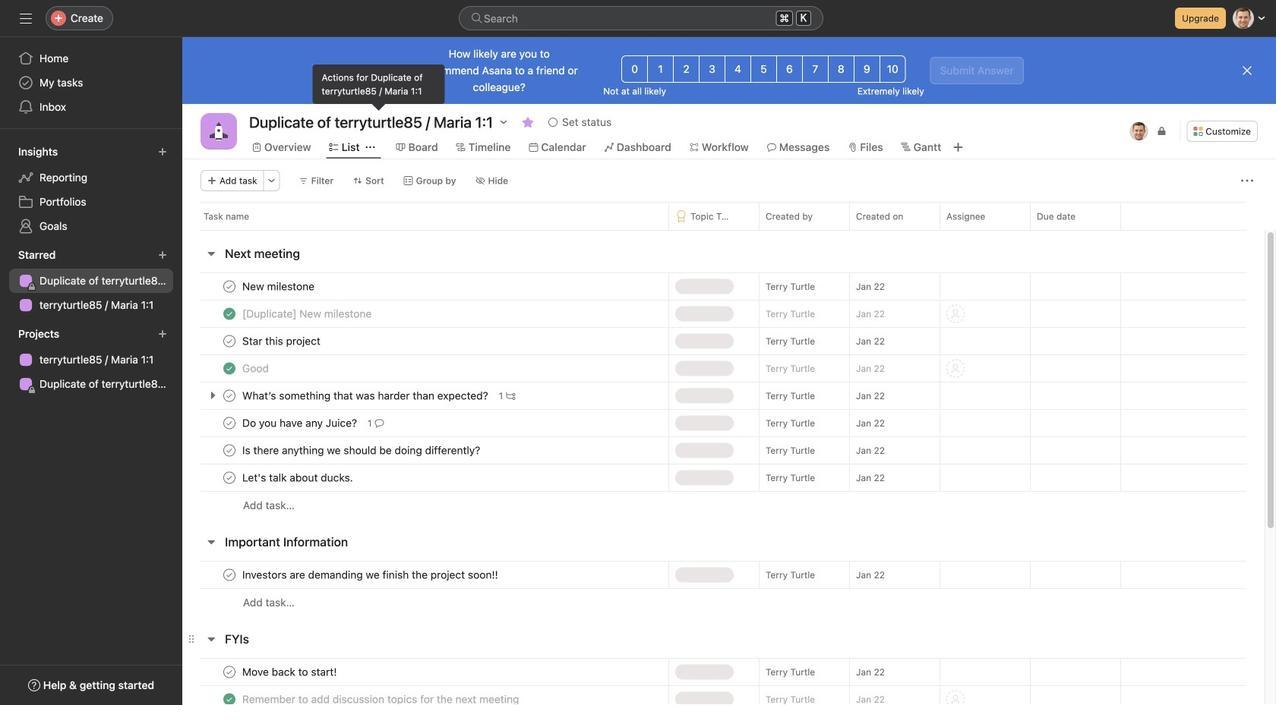 Task type: locate. For each thing, give the bounding box(es) containing it.
mark complete image inside star this project cell
[[220, 332, 239, 351]]

mark complete checkbox inside move back to start! cell
[[220, 664, 239, 682]]

task name text field for [duplicate] new milestone cell
[[239, 307, 376, 322]]

star this project cell
[[182, 327, 669, 356]]

2 completed image from the top
[[220, 691, 239, 706]]

row
[[182, 202, 1276, 230], [201, 229, 1247, 231], [182, 273, 1265, 301], [182, 300, 1265, 328], [182, 327, 1265, 356], [182, 355, 1265, 383], [182, 382, 1265, 410], [182, 409, 1265, 438], [182, 437, 1265, 465], [182, 464, 1265, 492], [182, 492, 1265, 520], [182, 561, 1265, 590], [182, 589, 1265, 617], [182, 659, 1265, 687], [182, 686, 1265, 706]]

2 completed checkbox from the top
[[220, 360, 239, 378]]

2 task name text field from the top
[[239, 334, 325, 349]]

0 vertical spatial mark complete checkbox
[[220, 332, 239, 351]]

1 task name text field from the top
[[239, 279, 319, 294]]

completed checkbox inside remember to add discussion topics for the next meeting cell
[[220, 691, 239, 706]]

Task name text field
[[239, 307, 376, 322], [239, 334, 325, 349], [239, 361, 273, 376], [239, 416, 362, 431], [239, 568, 503, 583], [239, 692, 524, 706]]

completed checkbox inside good cell
[[220, 360, 239, 378]]

Search tasks, projects, and more text field
[[459, 6, 823, 30]]

completed image for task name text field within remember to add discussion topics for the next meeting cell
[[220, 691, 239, 706]]

1 mark complete checkbox from the top
[[220, 332, 239, 351]]

1 vertical spatial collapse task list for this group image
[[205, 536, 217, 548]]

Mark complete checkbox
[[220, 278, 239, 296], [220, 387, 239, 405], [220, 414, 239, 433], [220, 566, 239, 585], [220, 664, 239, 682]]

3 task name text field from the top
[[239, 361, 273, 376]]

4 mark complete image from the top
[[220, 442, 239, 460]]

1 mark complete image from the top
[[220, 278, 239, 296]]

good cell
[[182, 355, 669, 383]]

expand subtask list for the task what's something that was harder than expected? image
[[207, 390, 219, 402]]

collapse task list for this group image
[[205, 248, 217, 260], [205, 536, 217, 548], [205, 634, 217, 646]]

completed checkbox for good cell at bottom
[[220, 360, 239, 378]]

5 task name text field from the top
[[239, 665, 341, 680]]

6 mark complete image from the top
[[220, 566, 239, 585]]

2 vertical spatial collapse task list for this group image
[[205, 634, 217, 646]]

1 vertical spatial mark complete image
[[220, 664, 239, 682]]

2 vertical spatial mark complete checkbox
[[220, 469, 239, 487]]

completed image
[[220, 360, 239, 378], [220, 691, 239, 706]]

task name text field inside move back to start! cell
[[239, 665, 341, 680]]

1 vertical spatial completed checkbox
[[220, 360, 239, 378]]

more actions image
[[267, 176, 276, 185]]

3 task name text field from the top
[[239, 443, 485, 458]]

option group
[[622, 55, 906, 83]]

2 mark complete image from the top
[[220, 332, 239, 351]]

mark complete checkbox inside star this project cell
[[220, 332, 239, 351]]

1 mark complete image from the top
[[220, 414, 239, 433]]

mark complete image for is there anything we should be doing differently? cell
[[220, 442, 239, 460]]

what's something that was harder than expected? cell
[[182, 382, 669, 410]]

mark complete image inside the do you have any juice? cell
[[220, 414, 239, 433]]

completed image inside remember to add discussion topics for the next meeting cell
[[220, 691, 239, 706]]

3 mark complete checkbox from the top
[[220, 469, 239, 487]]

completed checkbox for [duplicate] new milestone cell
[[220, 305, 239, 323]]

task name text field for investors are demanding we finish the project soon!! cell
[[239, 568, 503, 583]]

mark complete image inside investors are demanding we finish the project soon!! cell
[[220, 566, 239, 585]]

task name text field for mark complete checkbox in is there anything we should be doing differently? cell
[[239, 443, 485, 458]]

mark complete checkbox inside let's talk about ducks. cell
[[220, 469, 239, 487]]

2 collapse task list for this group image from the top
[[205, 536, 217, 548]]

mark complete checkbox inside new milestone cell
[[220, 278, 239, 296]]

task name text field inside remember to add discussion topics for the next meeting cell
[[239, 692, 524, 706]]

mark complete image inside new milestone cell
[[220, 278, 239, 296]]

1 vertical spatial mark complete checkbox
[[220, 442, 239, 460]]

task name text field inside good cell
[[239, 361, 273, 376]]

mark complete image for star this project cell
[[220, 332, 239, 351]]

mark complete checkbox inside what's something that was harder than expected? cell
[[220, 387, 239, 405]]

task name text field inside is there anything we should be doing differently? cell
[[239, 443, 485, 458]]

Task name text field
[[239, 279, 319, 294], [239, 389, 493, 404], [239, 443, 485, 458], [239, 471, 358, 486], [239, 665, 341, 680]]

mark complete checkbox for new milestone cell
[[220, 278, 239, 296]]

mark complete checkbox inside investors are demanding we finish the project soon!! cell
[[220, 566, 239, 585]]

mark complete image for investors are demanding we finish the project soon!! cell
[[220, 566, 239, 585]]

0 vertical spatial collapse task list for this group image
[[205, 248, 217, 260]]

insights element
[[0, 138, 182, 242]]

5 mark complete image from the top
[[220, 469, 239, 487]]

header next meeting tree grid
[[182, 273, 1265, 520]]

4 task name text field from the top
[[239, 416, 362, 431]]

task name text field inside star this project cell
[[239, 334, 325, 349]]

None radio
[[622, 55, 648, 83], [647, 55, 674, 83], [673, 55, 700, 83], [725, 55, 751, 83], [802, 55, 829, 83], [828, 55, 854, 83], [622, 55, 648, 83], [647, 55, 674, 83], [673, 55, 700, 83], [725, 55, 751, 83], [802, 55, 829, 83], [828, 55, 854, 83]]

task name text field for mark complete option inside the new milestone cell
[[239, 279, 319, 294]]

None radio
[[699, 55, 726, 83], [751, 55, 777, 83], [776, 55, 803, 83], [854, 55, 880, 83], [880, 55, 906, 83], [699, 55, 726, 83], [751, 55, 777, 83], [776, 55, 803, 83], [854, 55, 880, 83], [880, 55, 906, 83]]

1 completed image from the top
[[220, 360, 239, 378]]

1 task name text field from the top
[[239, 307, 376, 322]]

task name text field for mark complete checkbox inside the let's talk about ducks. cell
[[239, 471, 358, 486]]

task name text field inside [duplicate] new milestone cell
[[239, 307, 376, 322]]

6 task name text field from the top
[[239, 692, 524, 706]]

task name text field inside let's talk about ducks. cell
[[239, 471, 358, 486]]

more actions image
[[1241, 175, 1253, 187]]

3 collapse task list for this group image from the top
[[205, 634, 217, 646]]

1 mark complete checkbox from the top
[[220, 278, 239, 296]]

tooltip
[[313, 65, 445, 109]]

3 mark complete image from the top
[[220, 387, 239, 405]]

None field
[[459, 6, 823, 30]]

2 mark complete image from the top
[[220, 664, 239, 682]]

2 task name text field from the top
[[239, 389, 493, 404]]

mark complete image inside what's something that was harder than expected? cell
[[220, 387, 239, 405]]

mark complete checkbox for is there anything we should be doing differently? cell
[[220, 442, 239, 460]]

mark complete image inside move back to start! cell
[[220, 664, 239, 682]]

task name text field for star this project cell
[[239, 334, 325, 349]]

starred element
[[0, 242, 182, 321]]

mark complete image inside is there anything we should be doing differently? cell
[[220, 442, 239, 460]]

1 vertical spatial completed image
[[220, 691, 239, 706]]

5 task name text field from the top
[[239, 568, 503, 583]]

global element
[[0, 37, 182, 128]]

0 vertical spatial mark complete image
[[220, 414, 239, 433]]

task name text field inside new milestone cell
[[239, 279, 319, 294]]

0 vertical spatial completed image
[[220, 360, 239, 378]]

4 task name text field from the top
[[239, 471, 358, 486]]

3 mark complete checkbox from the top
[[220, 414, 239, 433]]

header fyis tree grid
[[182, 659, 1265, 706]]

mark complete checkbox inside is there anything we should be doing differently? cell
[[220, 442, 239, 460]]

0 vertical spatial completed checkbox
[[220, 305, 239, 323]]

mark complete checkbox inside the do you have any juice? cell
[[220, 414, 239, 433]]

2 mark complete checkbox from the top
[[220, 387, 239, 405]]

mark complete image
[[220, 278, 239, 296], [220, 332, 239, 351], [220, 387, 239, 405], [220, 442, 239, 460], [220, 469, 239, 487], [220, 566, 239, 585]]

1 collapse task list for this group image from the top
[[205, 248, 217, 260]]

Mark complete checkbox
[[220, 332, 239, 351], [220, 442, 239, 460], [220, 469, 239, 487]]

task name text field inside investors are demanding we finish the project soon!! cell
[[239, 568, 503, 583]]

2 mark complete checkbox from the top
[[220, 442, 239, 460]]

5 mark complete checkbox from the top
[[220, 664, 239, 682]]

1 completed checkbox from the top
[[220, 305, 239, 323]]

mark complete image
[[220, 414, 239, 433], [220, 664, 239, 682]]

4 mark complete checkbox from the top
[[220, 566, 239, 585]]

3 completed checkbox from the top
[[220, 691, 239, 706]]

completed checkbox inside [duplicate] new milestone cell
[[220, 305, 239, 323]]

2 vertical spatial completed checkbox
[[220, 691, 239, 706]]

projects element
[[0, 321, 182, 400]]

cell
[[1030, 686, 1121, 706]]

task name text field for the do you have any juice? cell
[[239, 416, 362, 431]]

mark complete image inside let's talk about ducks. cell
[[220, 469, 239, 487]]

add tab image
[[952, 141, 964, 153]]

Completed checkbox
[[220, 305, 239, 323], [220, 360, 239, 378], [220, 691, 239, 706]]

task name text field inside the do you have any juice? cell
[[239, 416, 362, 431]]

completed image inside good cell
[[220, 360, 239, 378]]

mark complete checkbox for the do you have any juice? cell
[[220, 414, 239, 433]]



Task type: describe. For each thing, give the bounding box(es) containing it.
new milestone cell
[[182, 273, 669, 301]]

new project or portfolio image
[[158, 330, 167, 339]]

task name text field for good cell at bottom
[[239, 361, 273, 376]]

mark complete image for move back to start! cell
[[220, 664, 239, 682]]

mark complete checkbox for investors are demanding we finish the project soon!! cell
[[220, 566, 239, 585]]

rocket image
[[210, 122, 228, 141]]

1 comment image
[[375, 419, 384, 428]]

task name text field for mark complete option within move back to start! cell
[[239, 665, 341, 680]]

add items to starred image
[[158, 251, 167, 260]]

dismiss image
[[1241, 65, 1253, 77]]

remember to add discussion topics for the next meeting cell
[[182, 686, 669, 706]]

collapse task list for this group image for mark complete option inside the new milestone cell
[[205, 248, 217, 260]]

hide sidebar image
[[20, 12, 32, 24]]

mark complete checkbox for let's talk about ducks. cell at the bottom
[[220, 469, 239, 487]]

remove from starred image
[[522, 116, 534, 128]]

mark complete image for the do you have any juice? cell
[[220, 414, 239, 433]]

completed image
[[220, 305, 239, 323]]

mark complete checkbox for move back to start! cell
[[220, 664, 239, 682]]

task name text field for remember to add discussion topics for the next meeting cell on the bottom
[[239, 692, 524, 706]]

collapse task list for this group image for mark complete option in investors are demanding we finish the project soon!! cell
[[205, 536, 217, 548]]

let's talk about ducks. cell
[[182, 464, 669, 492]]

completed checkbox for remember to add discussion topics for the next meeting cell on the bottom
[[220, 691, 239, 706]]

mark complete checkbox for star this project cell
[[220, 332, 239, 351]]

is there anything we should be doing differently? cell
[[182, 437, 669, 465]]

move back to start! cell
[[182, 659, 669, 687]]

task name text field inside what's something that was harder than expected? cell
[[239, 389, 493, 404]]

do you have any juice? cell
[[182, 409, 669, 438]]

header important information tree grid
[[182, 561, 1265, 617]]

completed image for task name text field inside the good cell
[[220, 360, 239, 378]]

new insights image
[[158, 147, 167, 156]]

mark complete image for let's talk about ducks. cell at the bottom
[[220, 469, 239, 487]]

mark complete image for new milestone cell
[[220, 278, 239, 296]]

investors are demanding we finish the project soon!! cell
[[182, 561, 669, 590]]

[duplicate] new milestone cell
[[182, 300, 669, 328]]



Task type: vqa. For each thing, say whether or not it's contained in the screenshot.
Task name text field in [Duplicate] New milestone cell
yes



